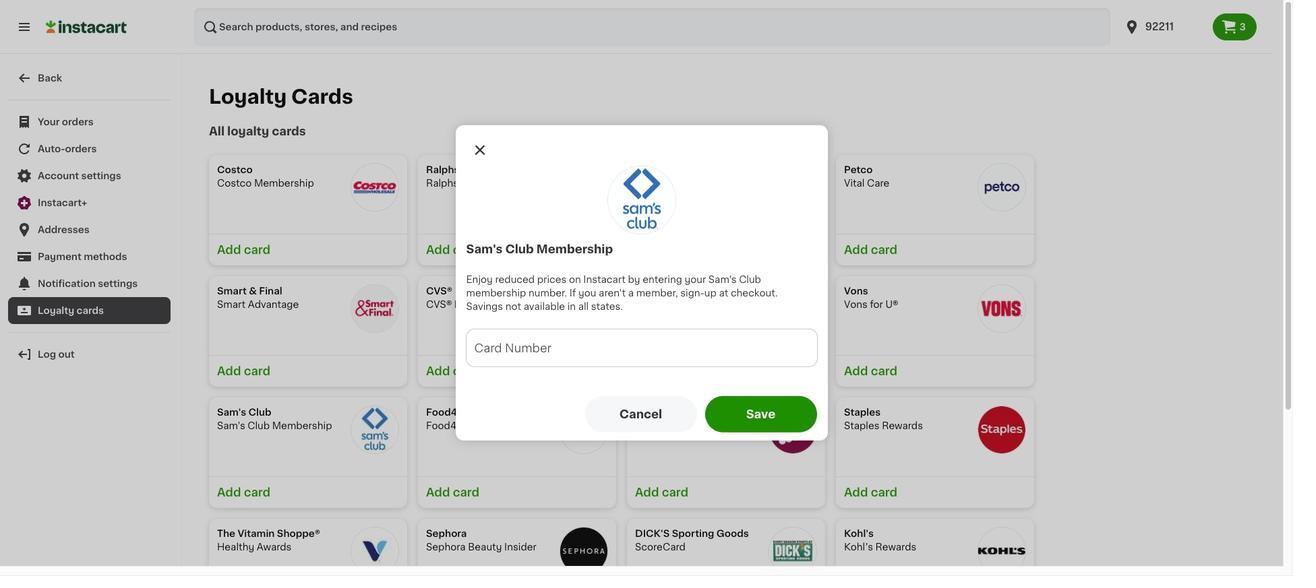 Task type: locate. For each thing, give the bounding box(es) containing it.
the inside the vitamin shoppe® healthy awards
[[217, 529, 235, 539]]

insider
[[504, 543, 537, 552]]

0 vertical spatial costco
[[217, 165, 253, 175]]

1 food4less from the top
[[426, 408, 480, 417]]

card up &
[[244, 245, 270, 256]]

add for staples staples rewards
[[844, 488, 868, 498]]

1 horizontal spatial cards
[[272, 126, 306, 137]]

gelson's gelson's rewards
[[635, 165, 720, 188]]

add card
[[217, 245, 270, 256], [426, 245, 480, 256], [844, 245, 898, 256], [217, 366, 270, 377], [426, 366, 480, 377], [635, 366, 689, 377], [844, 366, 898, 377], [217, 488, 270, 498], [426, 488, 480, 498], [635, 488, 689, 498], [844, 488, 898, 498]]

1 horizontal spatial loyalty
[[209, 87, 287, 107]]

the up discount
[[635, 408, 654, 417]]

1 vertical spatial gelson's
[[635, 179, 676, 188]]

account settings link
[[8, 163, 171, 190]]

for inside vons vons for u®
[[870, 300, 883, 310]]

add card up food4less food4less rewards
[[426, 366, 480, 377]]

add card button for sam's club sam's club membership
[[209, 477, 407, 508]]

1 vertical spatial ralphs
[[426, 179, 459, 188]]

2 vertical spatial membership
[[272, 421, 332, 431]]

orders for auto-orders
[[65, 144, 97, 154]]

the up healthy
[[217, 529, 235, 539]]

add card up enjoy
[[426, 245, 480, 256]]

add card button for albertsons albertsons for u®
[[627, 355, 825, 387]]

add up sephora sephora beauty insider on the left bottom of the page
[[426, 488, 450, 498]]

enjoy reduced prices on instacart by entering your sam's club membership number. if you aren't a member, sign-up at checkout. savings not available in all states.
[[466, 275, 778, 312]]

card up sam's club sam's club membership at bottom left
[[244, 366, 270, 377]]

kohl's
[[844, 529, 874, 539]]

add card for costco
[[217, 245, 270, 256]]

1 vertical spatial settings
[[98, 279, 138, 289]]

1 u® from the left
[[705, 300, 718, 310]]

add card button for vons vons for u®
[[836, 355, 1034, 387]]

ralphs ralphs rewards
[[426, 165, 502, 188]]

add for albertsons albertsons for u®
[[635, 366, 659, 377]]

staples
[[844, 408, 881, 417], [844, 421, 880, 431]]

settings up instacart+ link
[[81, 171, 121, 181]]

gelson's image
[[769, 163, 817, 212]]

0 vertical spatial ralphs
[[426, 165, 460, 175]]

food4less image
[[560, 406, 608, 455]]

add for smart & final smart advantage
[[217, 366, 241, 377]]

1 for from the left
[[689, 300, 702, 310]]

membership for costco costco membership
[[254, 179, 314, 188]]

gelson's
[[635, 165, 677, 175], [635, 179, 676, 188]]

in
[[568, 302, 576, 312]]

1 vertical spatial cards
[[77, 306, 104, 316]]

not
[[506, 302, 521, 312]]

rewards for ralphs ralphs rewards
[[461, 179, 502, 188]]

cards down loyalty cards
[[272, 126, 306, 137]]

instacart+ link
[[8, 190, 171, 216]]

orders up account settings
[[65, 144, 97, 154]]

1 vertical spatial albertsons
[[635, 300, 687, 310]]

cards down notification settings link
[[77, 306, 104, 316]]

add up staples staples rewards
[[844, 366, 868, 377]]

1 staples from the top
[[844, 408, 881, 417]]

shoppe®
[[277, 529, 320, 539]]

add card button for petco vital care
[[836, 234, 1034, 266]]

add card button for ralphs ralphs rewards
[[418, 234, 616, 266]]

membership
[[466, 289, 526, 298]]

dick's sporting goods scorecard
[[635, 529, 749, 552]]

a
[[628, 289, 634, 298]]

the
[[635, 408, 654, 417], [217, 529, 235, 539]]

rewards inside food4less food4less rewards
[[481, 421, 522, 431]]

add card for albertsons
[[635, 366, 689, 377]]

0 vertical spatial smart
[[217, 287, 247, 296]]

log
[[38, 350, 56, 359]]

cvs®
[[426, 287, 453, 296], [426, 300, 452, 310]]

1 horizontal spatial the
[[635, 408, 654, 417]]

0 horizontal spatial for
[[689, 300, 702, 310]]

sam's club membership dialog
[[456, 125, 828, 441]]

card up sephora sephora beauty insider on the left bottom of the page
[[453, 488, 480, 498]]

add for petco vital care
[[844, 245, 868, 256]]

1 gelson's from the top
[[635, 165, 677, 175]]

your
[[38, 117, 60, 127]]

entering
[[643, 275, 682, 285]]

sam's club image
[[351, 406, 399, 455]]

for
[[689, 300, 702, 310], [870, 300, 883, 310]]

add card up kohl's
[[844, 488, 898, 498]]

card for costco
[[244, 245, 270, 256]]

add card up cancel
[[635, 366, 689, 377]]

loyalty for loyalty cards
[[209, 87, 287, 107]]

the inside the wine shop discount wine club
[[635, 408, 654, 417]]

sporting
[[672, 529, 714, 539]]

out
[[58, 350, 75, 359]]

2 sephora from the top
[[426, 543, 466, 552]]

rewards inside the gelson's gelson's rewards
[[679, 179, 720, 188]]

membership inside dialog
[[537, 244, 613, 255]]

add card for ralphs
[[426, 245, 480, 256]]

add up food4less food4less rewards
[[426, 366, 450, 377]]

1 vertical spatial wine
[[681, 421, 704, 431]]

0 horizontal spatial the
[[217, 529, 235, 539]]

0 vertical spatial settings
[[81, 171, 121, 181]]

albertsons image
[[769, 285, 817, 333]]

1 horizontal spatial for
[[870, 300, 883, 310]]

rewards
[[461, 179, 502, 188], [679, 179, 720, 188], [481, 421, 522, 431], [882, 421, 923, 431], [876, 543, 917, 552]]

card up shop
[[662, 366, 689, 377]]

petco
[[844, 165, 873, 175]]

1 vertical spatial food4less
[[426, 421, 479, 431]]

0 vertical spatial loyalty
[[209, 87, 287, 107]]

the for the wine shop discount wine club
[[635, 408, 654, 417]]

u® inside albertsons albertsons for u®
[[705, 300, 718, 310]]

smart
[[217, 287, 247, 296], [217, 300, 246, 310]]

food4less food4less rewards
[[426, 408, 522, 431]]

card for wine
[[662, 488, 689, 498]]

albertsons
[[635, 287, 688, 296], [635, 300, 687, 310]]

wine up discount
[[656, 408, 680, 417]]

0 vertical spatial food4less
[[426, 408, 480, 417]]

rewards inside staples staples rewards
[[882, 421, 923, 431]]

1 vertical spatial smart
[[217, 300, 246, 310]]

add card up staples staples rewards
[[844, 366, 898, 377]]

card up sporting
[[662, 488, 689, 498]]

1 vertical spatial vons
[[844, 300, 868, 310]]

1 vertical spatial sephora
[[426, 543, 466, 552]]

1 horizontal spatial wine
[[681, 421, 704, 431]]

sam's club sam's club membership
[[217, 408, 332, 431]]

0 vertical spatial gelson's
[[635, 165, 677, 175]]

add card button for smart & final smart advantage
[[209, 355, 407, 387]]

card up staples staples rewards
[[871, 366, 898, 377]]

1 vertical spatial orders
[[65, 144, 97, 154]]

0 vertical spatial cards
[[272, 126, 306, 137]]

sam's inside "enjoy reduced prices on instacart by entering your sam's club membership number. if you aren't a member, sign-up at checkout. savings not available in all states."
[[709, 275, 737, 285]]

add up smart & final smart advantage
[[217, 245, 241, 256]]

sephora
[[426, 529, 467, 539], [426, 543, 466, 552]]

1 vertical spatial cvs®
[[426, 300, 452, 310]]

enjoy
[[466, 275, 493, 285]]

0 vertical spatial wine
[[656, 408, 680, 417]]

add card button for the wine shop discount wine club
[[627, 477, 825, 508]]

wine
[[656, 408, 680, 417], [681, 421, 704, 431]]

orders inside auto-orders link
[[65, 144, 97, 154]]

Card Number text field
[[466, 330, 817, 367]]

card up enjoy
[[453, 245, 480, 256]]

orders up auto-orders
[[62, 117, 94, 127]]

add card up dick's
[[635, 488, 689, 498]]

1 vertical spatial costco
[[217, 179, 252, 188]]

cvs® left membership
[[426, 287, 453, 296]]

2 cvs® from the top
[[426, 300, 452, 310]]

vitamin
[[238, 529, 275, 539]]

prices
[[537, 275, 567, 285]]

add card up sephora sephora beauty insider on the left bottom of the page
[[426, 488, 480, 498]]

2 for from the left
[[870, 300, 883, 310]]

cvs® cvs® extracare®
[[426, 287, 507, 310]]

add up dick's
[[635, 488, 659, 498]]

settings
[[81, 171, 121, 181], [98, 279, 138, 289]]

auto-
[[38, 144, 65, 154]]

add card button for costco costco membership
[[209, 234, 407, 266]]

add
[[217, 245, 241, 256], [426, 245, 450, 256], [844, 245, 868, 256], [217, 366, 241, 377], [426, 366, 450, 377], [635, 366, 659, 377], [844, 366, 868, 377], [217, 488, 241, 498], [426, 488, 450, 498], [635, 488, 659, 498], [844, 488, 868, 498]]

add for costco costco membership
[[217, 245, 241, 256]]

albertsons down entering
[[635, 287, 688, 296]]

add up the cvs® cvs® extracare®
[[426, 245, 450, 256]]

albertsons albertsons for u®
[[635, 287, 718, 310]]

log out link
[[8, 341, 171, 368]]

add up vons vons for u® at the right of page
[[844, 245, 868, 256]]

u®
[[705, 300, 718, 310], [886, 300, 899, 310]]

add up vitamin on the bottom left of the page
[[217, 488, 241, 498]]

card up vons vons for u® at the right of page
[[871, 245, 898, 256]]

card up kohl's kohl's rewards
[[871, 488, 898, 498]]

club inside "enjoy reduced prices on instacart by entering your sam's club membership number. if you aren't a member, sign-up at checkout. savings not available in all states."
[[739, 275, 761, 285]]

addresses link
[[8, 216, 171, 243]]

vons
[[844, 287, 868, 296], [844, 300, 868, 310]]

u® for vons vons for u®
[[886, 300, 899, 310]]

0 horizontal spatial u®
[[705, 300, 718, 310]]

1 vertical spatial loyalty
[[38, 306, 74, 316]]

u® inside vons vons for u®
[[886, 300, 899, 310]]

1 smart from the top
[[217, 287, 247, 296]]

0 horizontal spatial cards
[[77, 306, 104, 316]]

0 vertical spatial membership
[[254, 179, 314, 188]]

rewards inside ralphs ralphs rewards
[[461, 179, 502, 188]]

0 vertical spatial vons
[[844, 287, 868, 296]]

add up kohl's
[[844, 488, 868, 498]]

orders
[[62, 117, 94, 127], [65, 144, 97, 154]]

card up vitamin on the bottom left of the page
[[244, 488, 270, 498]]

0 vertical spatial staples
[[844, 408, 881, 417]]

discount
[[635, 421, 678, 431]]

1 horizontal spatial u®
[[886, 300, 899, 310]]

add up sam's club sam's club membership at bottom left
[[217, 366, 241, 377]]

kohl's image
[[978, 527, 1026, 576]]

add card up &
[[217, 245, 270, 256]]

ralphs image
[[560, 163, 608, 212]]

smart & final image
[[351, 285, 399, 333]]

0 horizontal spatial wine
[[656, 408, 680, 417]]

0 vertical spatial cvs®
[[426, 287, 453, 296]]

membership
[[254, 179, 314, 188], [537, 244, 613, 255], [272, 421, 332, 431]]

cvs® left extracare®
[[426, 300, 452, 310]]

sam's
[[466, 244, 503, 255], [709, 275, 737, 285], [217, 408, 246, 417], [217, 421, 245, 431]]

1 vertical spatial membership
[[537, 244, 613, 255]]

account settings
[[38, 171, 121, 181]]

2 u® from the left
[[886, 300, 899, 310]]

loyalty down notification
[[38, 306, 74, 316]]

0 horizontal spatial loyalty
[[38, 306, 74, 316]]

add card up vitamin on the bottom left of the page
[[217, 488, 270, 498]]

membership inside costco costco membership
[[254, 179, 314, 188]]

1 vertical spatial the
[[217, 529, 235, 539]]

loyalty cards
[[38, 306, 104, 316]]

loyalty up loyalty
[[209, 87, 287, 107]]

add card up sam's club sam's club membership at bottom left
[[217, 366, 270, 377]]

food4less
[[426, 408, 480, 417], [426, 421, 479, 431]]

kohl's kohl's rewards
[[844, 529, 917, 552]]

0 vertical spatial the
[[635, 408, 654, 417]]

orders inside the your orders link
[[62, 117, 94, 127]]

loyalty
[[209, 87, 287, 107], [38, 306, 74, 316]]

albertsons down member,
[[635, 300, 687, 310]]

rewards for staples staples rewards
[[882, 421, 923, 431]]

rewards inside kohl's kohl's rewards
[[876, 543, 917, 552]]

add card up vons vons for u® at the right of page
[[844, 245, 898, 256]]

rewards for kohl's kohl's rewards
[[876, 543, 917, 552]]

add for ralphs ralphs rewards
[[426, 245, 450, 256]]

add up cancel
[[635, 366, 659, 377]]

card up food4less food4less rewards
[[453, 366, 480, 377]]

2 staples from the top
[[844, 421, 880, 431]]

card
[[244, 245, 270, 256], [453, 245, 480, 256], [871, 245, 898, 256], [244, 366, 270, 377], [453, 366, 480, 377], [662, 366, 689, 377], [871, 366, 898, 377], [244, 488, 270, 498], [453, 488, 480, 498], [662, 488, 689, 498], [871, 488, 898, 498]]

membership inside sam's club sam's club membership
[[272, 421, 332, 431]]

ralphs
[[426, 165, 460, 175], [426, 179, 459, 188]]

sephora image
[[560, 527, 608, 576]]

rewards for food4less food4less rewards
[[481, 421, 522, 431]]

notification settings link
[[8, 270, 171, 297]]

sam's club membership image
[[607, 166, 676, 235]]

0 vertical spatial sephora
[[426, 529, 467, 539]]

1 vertical spatial staples
[[844, 421, 880, 431]]

smart left advantage
[[217, 300, 246, 310]]

staples staples rewards
[[844, 408, 923, 431]]

club
[[505, 244, 534, 255], [739, 275, 761, 285], [249, 408, 271, 417], [248, 421, 270, 431], [707, 421, 729, 431]]

orders for your orders
[[62, 117, 94, 127]]

number.
[[529, 289, 567, 298]]

at
[[719, 289, 729, 298]]

wine down shop
[[681, 421, 704, 431]]

0 vertical spatial albertsons
[[635, 287, 688, 296]]

smart left &
[[217, 287, 247, 296]]

settings down methods at the left of the page
[[98, 279, 138, 289]]

settings for notification settings
[[98, 279, 138, 289]]

2 smart from the top
[[217, 300, 246, 310]]

by
[[628, 275, 640, 285]]

for inside albertsons albertsons for u®
[[689, 300, 702, 310]]

add card for vital
[[844, 245, 898, 256]]

0 vertical spatial orders
[[62, 117, 94, 127]]

loyalty
[[227, 126, 269, 137]]



Task type: vqa. For each thing, say whether or not it's contained in the screenshot.
The Bleach for Scentiva®
no



Task type: describe. For each thing, give the bounding box(es) containing it.
your
[[685, 275, 706, 285]]

add for vons vons for u®
[[844, 366, 868, 377]]

your orders
[[38, 117, 94, 127]]

vons image
[[978, 285, 1026, 333]]

smart & final smart advantage
[[217, 287, 299, 310]]

cards
[[291, 87, 353, 107]]

awards
[[257, 543, 292, 552]]

sephora sephora beauty insider
[[426, 529, 537, 552]]

add for cvs® cvs® extracare®
[[426, 366, 450, 377]]

reduced
[[495, 275, 535, 285]]

add card button for cvs® cvs® extracare®
[[418, 355, 616, 387]]

vital
[[844, 179, 865, 188]]

the vitamin shoppe® image
[[351, 527, 399, 576]]

all
[[209, 126, 225, 137]]

add card for club
[[217, 488, 270, 498]]

petco image
[[978, 163, 1026, 212]]

savings
[[466, 302, 503, 312]]

for for albertsons
[[689, 300, 702, 310]]

for for vons
[[870, 300, 883, 310]]

instacart
[[584, 275, 626, 285]]

1 vons from the top
[[844, 287, 868, 296]]

cancel button
[[585, 397, 697, 433]]

available
[[524, 302, 565, 312]]

advantage
[[248, 300, 299, 310]]

&
[[249, 287, 257, 296]]

membership for sam's club membership
[[537, 244, 613, 255]]

2 food4less from the top
[[426, 421, 479, 431]]

methods
[[84, 252, 127, 262]]

the vitamin shoppe® healthy awards
[[217, 529, 320, 552]]

notification settings
[[38, 279, 138, 289]]

card for food4less
[[453, 488, 480, 498]]

save
[[746, 409, 776, 420]]

cancel
[[620, 409, 662, 420]]

kohl's
[[844, 543, 873, 552]]

healthy
[[217, 543, 254, 552]]

1 albertsons from the top
[[635, 287, 688, 296]]

costco costco membership
[[217, 165, 314, 188]]

dick's sporting goods image
[[769, 527, 817, 576]]

card for cvs®
[[453, 366, 480, 377]]

your orders link
[[8, 109, 171, 136]]

aren't
[[599, 289, 626, 298]]

the for the vitamin shoppe® healthy awards
[[217, 529, 235, 539]]

if
[[570, 289, 576, 298]]

club inside the wine shop discount wine club
[[707, 421, 729, 431]]

loyalty cards link
[[8, 297, 171, 324]]

add card button for food4less food4less rewards
[[418, 477, 616, 508]]

costco image
[[351, 163, 399, 212]]

add card for vons
[[844, 366, 898, 377]]

add card for cvs®
[[426, 366, 480, 377]]

1 sephora from the top
[[426, 529, 467, 539]]

add for the wine shop discount wine club
[[635, 488, 659, 498]]

care
[[867, 179, 890, 188]]

vons vons for u®
[[844, 287, 899, 310]]

u® for albertsons albertsons for u®
[[705, 300, 718, 310]]

settings for account settings
[[81, 171, 121, 181]]

instacart+
[[38, 198, 87, 208]]

3
[[1240, 22, 1246, 32]]

scorecard
[[635, 543, 686, 552]]

1 ralphs from the top
[[426, 165, 460, 175]]

sign-
[[681, 289, 705, 298]]

back link
[[8, 65, 171, 92]]

card for vital
[[871, 245, 898, 256]]

add card for wine
[[635, 488, 689, 498]]

payment methods
[[38, 252, 127, 262]]

shop
[[683, 408, 708, 417]]

member,
[[636, 289, 678, 298]]

card for club
[[244, 488, 270, 498]]

auto-orders link
[[8, 136, 171, 163]]

add card for staples
[[844, 488, 898, 498]]

you
[[579, 289, 597, 298]]

all loyalty cards
[[209, 126, 306, 137]]

cvs® image
[[560, 285, 608, 333]]

add card for &
[[217, 366, 270, 377]]

2 gelson's from the top
[[635, 179, 676, 188]]

3 button
[[1213, 13, 1257, 40]]

add card for food4less
[[426, 488, 480, 498]]

account
[[38, 171, 79, 181]]

auto-orders
[[38, 144, 97, 154]]

1 costco from the top
[[217, 165, 253, 175]]

save button
[[705, 397, 817, 433]]

back
[[38, 74, 62, 83]]

beauty
[[468, 543, 502, 552]]

2 costco from the top
[[217, 179, 252, 188]]

payment methods link
[[8, 243, 171, 270]]

add for food4less food4less rewards
[[426, 488, 450, 498]]

staples image
[[978, 406, 1026, 455]]

add card button for staples staples rewards
[[836, 477, 1034, 508]]

card for vons
[[871, 366, 898, 377]]

up
[[705, 289, 717, 298]]

all
[[578, 302, 589, 312]]

card for staples
[[871, 488, 898, 498]]

sam's club membership
[[466, 244, 613, 255]]

card for &
[[244, 366, 270, 377]]

2 ralphs from the top
[[426, 179, 459, 188]]

on
[[569, 275, 581, 285]]

dick's
[[635, 529, 670, 539]]

notification
[[38, 279, 96, 289]]

extracare®
[[454, 300, 507, 310]]

card for albertsons
[[662, 366, 689, 377]]

loyalty cards
[[209, 87, 353, 107]]

addresses
[[38, 225, 90, 235]]

2 albertsons from the top
[[635, 300, 687, 310]]

petco vital care
[[844, 165, 890, 188]]

checkout.
[[731, 289, 778, 298]]

goods
[[717, 529, 749, 539]]

instacart logo image
[[46, 19, 127, 35]]

final
[[259, 287, 282, 296]]

log out
[[38, 350, 75, 359]]

1 cvs® from the top
[[426, 287, 453, 296]]

card for ralphs
[[453, 245, 480, 256]]

2 vons from the top
[[844, 300, 868, 310]]

the wine shop image
[[769, 406, 817, 455]]

loyalty for loyalty cards
[[38, 306, 74, 316]]

rewards for gelson's gelson's rewards
[[679, 179, 720, 188]]

the wine shop discount wine club
[[635, 408, 729, 431]]

add for sam's club sam's club membership
[[217, 488, 241, 498]]

payment
[[38, 252, 81, 262]]

states.
[[591, 302, 623, 312]]



